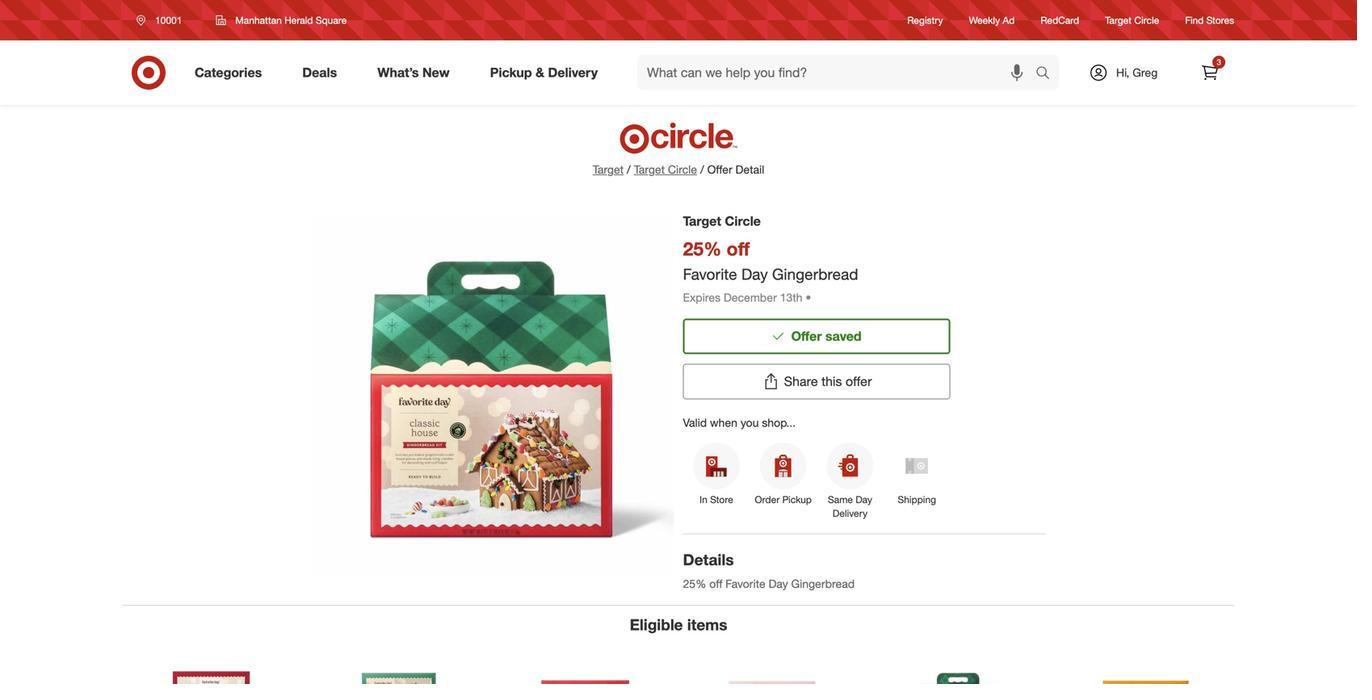 Task type: vqa. For each thing, say whether or not it's contained in the screenshot.
topmost RedCard.
no



Task type: locate. For each thing, give the bounding box(es) containing it.
share this offer
[[784, 374, 872, 390]]

2 vertical spatial day
[[769, 577, 788, 591]]

target circle logo image
[[617, 121, 740, 155]]

target circle
[[1105, 14, 1160, 26], [683, 213, 761, 229]]

saved
[[826, 329, 862, 344]]

gingerbread inside 25% off favorite day gingerbread expires december 13th •
[[772, 265, 858, 283]]

delivery right the &
[[548, 65, 598, 80]]

circle down detail
[[725, 213, 761, 229]]

1 vertical spatial day
[[856, 494, 873, 506]]

target circle link up "hi, greg"
[[1105, 13, 1160, 27]]

redcard link
[[1041, 13, 1080, 27]]

1 horizontal spatial offer
[[791, 329, 822, 344]]

0 vertical spatial gingerbread
[[772, 265, 858, 283]]

1 vertical spatial pickup
[[783, 494, 812, 506]]

0 vertical spatial 25%
[[683, 238, 722, 260]]

delivery down the same
[[833, 508, 868, 520]]

weekly
[[969, 14, 1000, 26]]

&
[[536, 65, 545, 80]]

favorite
[[683, 265, 737, 283], [726, 577, 766, 591]]

0 horizontal spatial /
[[627, 162, 631, 177]]

target circle button
[[634, 162, 697, 178]]

eligible
[[630, 616, 683, 634]]

delivery inside pickup & delivery link
[[548, 65, 598, 80]]

detail
[[736, 162, 765, 177]]

eligible items
[[630, 616, 728, 634]]

target down target / target circle / offer detail
[[683, 213, 721, 229]]

2 horizontal spatial day
[[856, 494, 873, 506]]

offer left detail
[[707, 162, 733, 177]]

0 horizontal spatial target circle
[[683, 213, 761, 229]]

pickup right order
[[783, 494, 812, 506]]

delivery
[[548, 65, 598, 80], [833, 508, 868, 520]]

delivery inside same day delivery
[[833, 508, 868, 520]]

1 horizontal spatial day
[[769, 577, 788, 591]]

deals link
[[289, 55, 357, 90]]

what's
[[378, 65, 419, 80]]

circle down target circle logo
[[668, 162, 697, 177]]

0 vertical spatial favorite
[[683, 265, 737, 283]]

1 horizontal spatial circle
[[725, 213, 761, 229]]

manhattan herald square button
[[206, 6, 357, 35]]

1 vertical spatial gingerbread
[[791, 577, 855, 591]]

0 horizontal spatial offer
[[707, 162, 733, 177]]

deals
[[302, 65, 337, 80]]

favorite down details
[[726, 577, 766, 591]]

1 vertical spatial circle
[[668, 162, 697, 177]]

0 horizontal spatial circle
[[668, 162, 697, 177]]

herald
[[284, 14, 313, 26]]

1 vertical spatial off
[[710, 577, 723, 591]]

target
[[1105, 14, 1132, 26], [593, 162, 624, 177], [634, 162, 665, 177], [683, 213, 721, 229]]

target / target circle / offer detail
[[593, 162, 765, 177]]

3
[[1217, 57, 1222, 67]]

0 vertical spatial offer
[[707, 162, 733, 177]]

target circle link
[[1105, 13, 1160, 27], [634, 162, 697, 178]]

0 vertical spatial target circle
[[1105, 14, 1160, 26]]

2 25% from the top
[[683, 577, 706, 591]]

0 horizontal spatial target circle link
[[634, 162, 697, 178]]

items
[[687, 616, 728, 634]]

1 vertical spatial offer
[[791, 329, 822, 344]]

1 horizontal spatial off
[[727, 238, 750, 260]]

this
[[822, 374, 842, 390]]

off inside details 25% off favorite day gingerbread
[[710, 577, 723, 591]]

0 horizontal spatial day
[[742, 265, 768, 283]]

offer saved
[[791, 329, 862, 344]]

/
[[627, 162, 631, 177], [700, 162, 704, 177]]

you
[[741, 416, 759, 430]]

1 horizontal spatial delivery
[[833, 508, 868, 520]]

1 horizontal spatial /
[[700, 162, 704, 177]]

1 vertical spatial favorite
[[726, 577, 766, 591]]

25%
[[683, 238, 722, 260], [683, 577, 706, 591]]

search button
[[1029, 55, 1067, 94]]

order
[[755, 494, 780, 506]]

0 horizontal spatial pickup
[[490, 65, 532, 80]]

find stores
[[1185, 14, 1235, 26]]

0 vertical spatial day
[[742, 265, 768, 283]]

day inside details 25% off favorite day gingerbread
[[769, 577, 788, 591]]

offer left saved
[[791, 329, 822, 344]]

hi, greg
[[1117, 65, 1158, 80]]

1 horizontal spatial target circle link
[[1105, 13, 1160, 27]]

order pickup
[[755, 494, 812, 506]]

off
[[727, 238, 750, 260], [710, 577, 723, 591]]

same day delivery
[[828, 494, 873, 520]]

0 horizontal spatial delivery
[[548, 65, 598, 80]]

target circle link down target circle logo
[[634, 162, 697, 178]]

what's new link
[[364, 55, 470, 90]]

0 vertical spatial target circle link
[[1105, 13, 1160, 27]]

0 vertical spatial off
[[727, 238, 750, 260]]

weekly ad
[[969, 14, 1015, 26]]

stores
[[1207, 14, 1235, 26]]

manhattan
[[235, 14, 282, 26]]

offer
[[707, 162, 733, 177], [791, 329, 822, 344]]

favorite inside details 25% off favorite day gingerbread
[[726, 577, 766, 591]]

off up december
[[727, 238, 750, 260]]

same
[[828, 494, 853, 506]]

details 25% off favorite day gingerbread
[[683, 551, 855, 591]]

1 vertical spatial 25%
[[683, 577, 706, 591]]

gingerbread
[[772, 265, 858, 283], [791, 577, 855, 591]]

2 horizontal spatial circle
[[1135, 14, 1160, 26]]

favorite up expires
[[683, 265, 737, 283]]

0 vertical spatial circle
[[1135, 14, 1160, 26]]

1 vertical spatial delivery
[[833, 508, 868, 520]]

weekly ad link
[[969, 13, 1015, 27]]

/ right target link
[[627, 162, 631, 177]]

pickup left the &
[[490, 65, 532, 80]]

store
[[710, 494, 733, 506]]

circle
[[1135, 14, 1160, 26], [668, 162, 697, 177], [725, 213, 761, 229]]

1 horizontal spatial target circle
[[1105, 14, 1160, 26]]

gingerbread inside details 25% off favorite day gingerbread
[[791, 577, 855, 591]]

new
[[422, 65, 450, 80]]

0 vertical spatial delivery
[[548, 65, 598, 80]]

0 horizontal spatial off
[[710, 577, 723, 591]]

pickup & delivery link
[[476, 55, 618, 90]]

off down details
[[710, 577, 723, 591]]

1 25% from the top
[[683, 238, 722, 260]]

offer saved button
[[683, 319, 951, 354]]

pickup
[[490, 65, 532, 80], [783, 494, 812, 506]]

25% up expires
[[683, 238, 722, 260]]

share this offer button
[[683, 364, 951, 400]]

target circle up "hi, greg"
[[1105, 14, 1160, 26]]

day inside 25% off favorite day gingerbread expires december 13th •
[[742, 265, 768, 283]]

10001
[[155, 14, 182, 26]]

1 horizontal spatial pickup
[[783, 494, 812, 506]]

25% down details
[[683, 577, 706, 591]]

25% inside 25% off favorite day gingerbread expires december 13th •
[[683, 238, 722, 260]]

day inside same day delivery
[[856, 494, 873, 506]]

circle left find
[[1135, 14, 1160, 26]]

day
[[742, 265, 768, 283], [856, 494, 873, 506], [769, 577, 788, 591]]

0 vertical spatial pickup
[[490, 65, 532, 80]]

registry
[[907, 14, 943, 26]]

/ right target circle button
[[700, 162, 704, 177]]

ad
[[1003, 14, 1015, 26]]

valid
[[683, 416, 707, 430]]

hi,
[[1117, 65, 1130, 80]]

target circle down detail
[[683, 213, 761, 229]]

delivery for &
[[548, 65, 598, 80]]

10001 button
[[126, 6, 199, 35]]



Task type: describe. For each thing, give the bounding box(es) containing it.
shipping
[[898, 494, 936, 506]]

square
[[316, 14, 347, 26]]

What can we help you find? suggestions appear below search field
[[638, 55, 1040, 90]]

categories link
[[181, 55, 282, 90]]

search
[[1029, 66, 1067, 82]]

share
[[784, 374, 818, 390]]

25% off favorite day gingerbread expires december 13th •
[[683, 238, 858, 305]]

off inside 25% off favorite day gingerbread expires december 13th •
[[727, 238, 750, 260]]

2 vertical spatial circle
[[725, 213, 761, 229]]

•
[[806, 291, 811, 305]]

when
[[710, 416, 738, 430]]

2 / from the left
[[700, 162, 704, 177]]

manhattan herald square
[[235, 14, 347, 26]]

in store
[[700, 494, 733, 506]]

3 link
[[1193, 55, 1228, 90]]

target right target link
[[634, 162, 665, 177]]

expires
[[683, 291, 721, 305]]

registry link
[[907, 13, 943, 27]]

target left target circle button
[[593, 162, 624, 177]]

find stores link
[[1185, 13, 1235, 27]]

delivery for day
[[833, 508, 868, 520]]

13th
[[780, 291, 803, 305]]

25% inside details 25% off favorite day gingerbread
[[683, 577, 706, 591]]

offer inside button
[[791, 329, 822, 344]]

offer
[[846, 374, 872, 390]]

valid when you shop...
[[683, 416, 796, 430]]

1 vertical spatial target circle
[[683, 213, 761, 229]]

find
[[1185, 14, 1204, 26]]

greg
[[1133, 65, 1158, 80]]

favorite inside 25% off favorite day gingerbread expires december 13th •
[[683, 265, 737, 283]]

1 vertical spatial target circle link
[[634, 162, 697, 178]]

in
[[700, 494, 708, 506]]

details
[[683, 551, 734, 569]]

1 / from the left
[[627, 162, 631, 177]]

what's new
[[378, 65, 450, 80]]

pickup & delivery
[[490, 65, 598, 80]]

target up hi,
[[1105, 14, 1132, 26]]

target link
[[593, 162, 624, 177]]

categories
[[195, 65, 262, 80]]

redcard
[[1041, 14, 1080, 26]]

shop...
[[762, 416, 796, 430]]

december
[[724, 291, 777, 305]]



